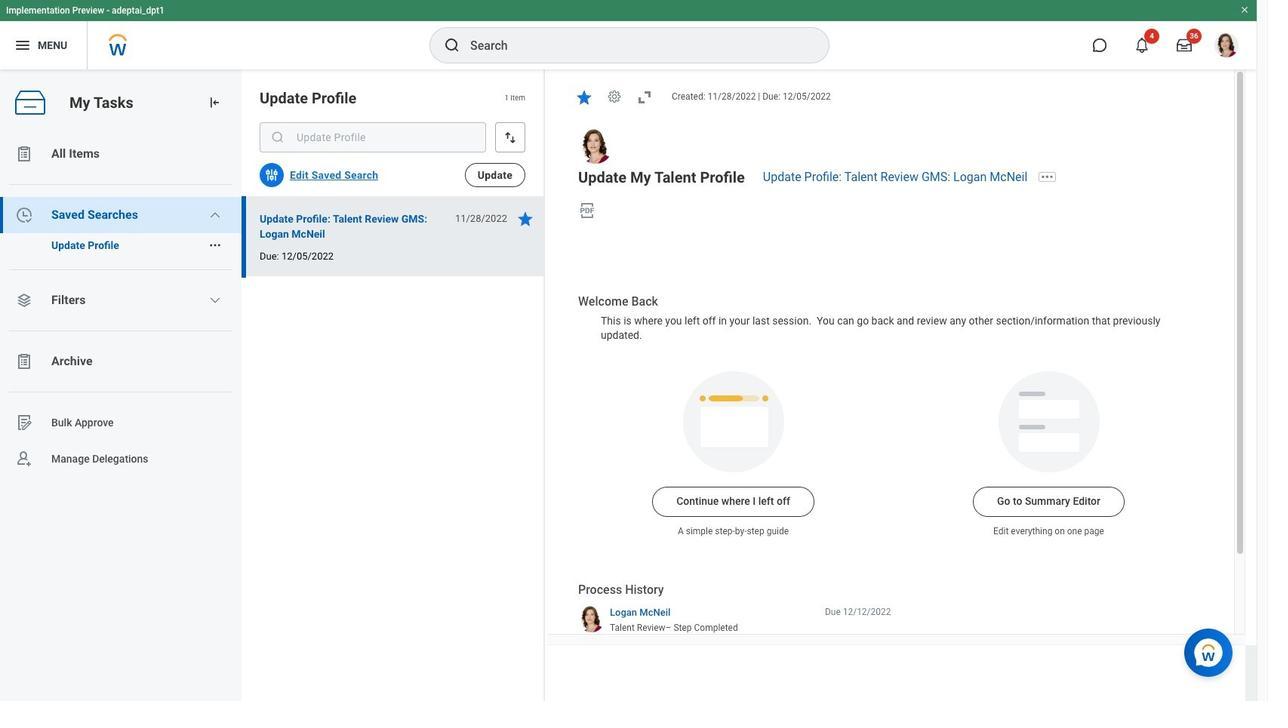 Task type: vqa. For each thing, say whether or not it's contained in the screenshot.
seventh "menu item"
no



Task type: locate. For each thing, give the bounding box(es) containing it.
inbox large image
[[1177, 38, 1192, 53]]

clipboard image
[[15, 145, 33, 163], [15, 353, 33, 371]]

1 vertical spatial search image
[[270, 130, 285, 145]]

list
[[0, 136, 242, 477]]

0 horizontal spatial star image
[[516, 210, 534, 228]]

star image left gear image
[[575, 88, 593, 106]]

gear image
[[607, 89, 622, 104]]

0 horizontal spatial search image
[[270, 130, 285, 145]]

close environment banner image
[[1240, 5, 1249, 14]]

star image left view printable version (pdf) image
[[516, 210, 534, 228]]

item list element
[[242, 69, 545, 701]]

profile logan mcneil image
[[1215, 33, 1239, 60]]

None text field
[[260, 122, 486, 152]]

rename image
[[15, 414, 33, 432]]

0 vertical spatial search image
[[443, 36, 461, 54]]

star image
[[575, 88, 593, 106], [516, 210, 534, 228]]

user plus image
[[15, 450, 33, 468]]

related actions image
[[208, 239, 222, 252]]

1 vertical spatial star image
[[516, 210, 534, 228]]

chevron down image
[[209, 209, 221, 221]]

banner
[[0, 0, 1257, 69]]

search image
[[443, 36, 461, 54], [270, 130, 285, 145]]

0 vertical spatial clipboard image
[[15, 145, 33, 163]]

1 vertical spatial clipboard image
[[15, 353, 33, 371]]

justify image
[[14, 36, 32, 54]]

notifications large image
[[1135, 38, 1150, 53]]

1 horizontal spatial search image
[[443, 36, 461, 54]]

clipboard image down perspective image
[[15, 353, 33, 371]]

0 vertical spatial star image
[[575, 88, 593, 106]]

clipboard image up clock check image
[[15, 145, 33, 163]]



Task type: describe. For each thing, give the bounding box(es) containing it.
chevron down image
[[209, 294, 221, 306]]

process history region
[[578, 582, 891, 681]]

transformation import image
[[207, 95, 222, 110]]

none text field inside "item list" element
[[260, 122, 486, 152]]

clock check image
[[15, 206, 33, 224]]

employee's photo (logan mcneil) image
[[578, 129, 613, 164]]

view printable version (pdf) image
[[578, 201, 596, 220]]

1 clipboard image from the top
[[15, 145, 33, 163]]

2 clipboard image from the top
[[15, 353, 33, 371]]

configure image
[[264, 168, 279, 183]]

search image inside "item list" element
[[270, 130, 285, 145]]

perspective image
[[15, 291, 33, 309]]

1 horizontal spatial star image
[[575, 88, 593, 106]]

fullscreen image
[[636, 88, 654, 106]]

sort image
[[503, 130, 518, 145]]

Search Workday  search field
[[470, 29, 798, 62]]



